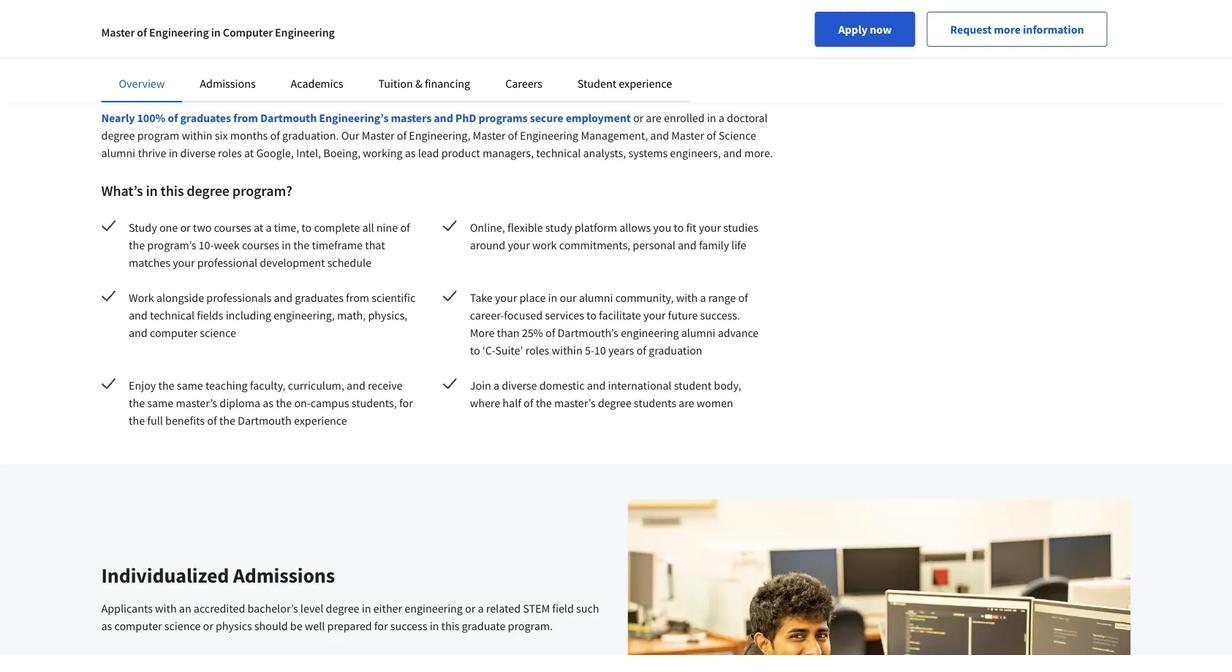 Task type: describe. For each thing, give the bounding box(es) containing it.
industry,
[[620, 39, 663, 53]]

scientific
[[372, 290, 416, 305]]

your up family
[[699, 220, 721, 235]]

advance
[[718, 325, 759, 340]]

graduation.
[[282, 128, 339, 143]]

program's
[[147, 238, 196, 252]]

diverse inside join a diverse domestic and international student body, where half of the master's degree students are women
[[502, 378, 537, 393]]

way
[[688, 56, 708, 71]]

0 vertical spatial this
[[161, 182, 184, 200]]

years
[[609, 343, 634, 358]]

of inside join a diverse domestic and international student body, where half of the master's degree students are women
[[524, 396, 534, 410]]

teaching
[[205, 378, 248, 393]]

all
[[362, 220, 374, 235]]

solutions
[[562, 56, 607, 71]]

technical inside or are enrolled in a doctoral degree program within six months of graduation. our master of engineering, master of engineering management, and master of science alumni thrive in diverse roles at google, intel, boeing, working as lead product managers, technical analysts, systems engineers, and more.
[[536, 146, 581, 160]]

&
[[415, 76, 423, 91]]

academics
[[291, 76, 343, 91]]

request more information
[[951, 22, 1084, 37]]

focused
[[504, 308, 543, 323]]

think.
[[166, 74, 194, 89]]

google,
[[256, 146, 294, 160]]

for inside applicants with an accredited bachelor's level degree in either engineering or a related stem field such as computer science or physics should be well prepared for success in this graduate program.
[[374, 619, 388, 634]]

success inside you will also graduate with expert leadership and communication skills to ensure success in any academic, industry, or organizational environment. you will learn to solve problems at the highest level, identifying human-centered solutions that change the way we work, interact, and think.
[[496, 39, 533, 53]]

change
[[632, 56, 667, 71]]

technical inside work alongside professionals and graduates from scientific and technical fields including engineering, math, physics, and computer science
[[150, 308, 195, 323]]

more
[[994, 22, 1021, 37]]

fields
[[197, 308, 223, 323]]

from inside work alongside professionals and graduates from scientific and technical fields including engineering, math, physics, and computer science
[[346, 290, 369, 305]]

secure
[[530, 110, 564, 125]]

half
[[503, 396, 521, 410]]

information
[[1023, 22, 1084, 37]]

highest
[[357, 56, 393, 71]]

master down programs
[[473, 128, 506, 143]]

this inside applicants with an accredited bachelor's level degree in either engineering or a related stem field such as computer science or physics should be well prepared for success in this graduate program.
[[441, 619, 460, 634]]

week
[[214, 238, 240, 252]]

the down the study
[[129, 238, 145, 252]]

we
[[710, 56, 724, 71]]

individualized
[[101, 562, 229, 588]]

0 horizontal spatial you
[[101, 39, 119, 53]]

master's inside join a diverse domestic and international student body, where half of the master's degree students are women
[[554, 396, 596, 410]]

suite'
[[495, 343, 523, 358]]

diploma
[[220, 396, 260, 410]]

admissions link
[[200, 76, 256, 91]]

or inside you will also graduate with expert leadership and communication skills to ensure success in any academic, industry, or organizational environment. you will learn to solve problems at the highest level, identifying human-centered solutions that change the way we work, interact, and think.
[[665, 39, 676, 53]]

alongside
[[157, 290, 204, 305]]

in inside take your place in our alumni community, with a range of career-focused services to facilitate your future success. more than 25% of dartmouth's engineering alumni advance to 'c-suite' roles within 5-10 years of graduation
[[548, 290, 558, 305]]

dartmouth's
[[558, 325, 619, 340]]

the right enjoy
[[158, 378, 174, 393]]

family
[[699, 238, 729, 252]]

more
[[470, 325, 495, 340]]

around
[[470, 238, 506, 252]]

join
[[470, 378, 491, 393]]

systems
[[629, 146, 668, 160]]

intel,
[[296, 146, 321, 160]]

the left highest
[[338, 56, 354, 71]]

master's inside enjoy the same teaching faculty, curriculum, and receive the same master's diploma as the on-campus students, for the full benefits of the dartmouth experience
[[176, 396, 217, 410]]

engineering,
[[409, 128, 471, 143]]

0 horizontal spatial will
[[121, 39, 139, 53]]

engineering inside or are enrolled in a doctoral degree program within six months of graduation. our master of engineering, master of engineering management, and master of science alumni thrive in diverse roles at google, intel, boeing, working as lead product managers, technical analysts, systems engineers, and more.
[[520, 128, 579, 143]]

at inside study one or two courses at a time, to complete all nine of the program's 10-week courses in the timeframe that matches your professional development schedule
[[254, 220, 263, 235]]

or down accredited
[[203, 619, 213, 634]]

are inside or are enrolled in a doctoral degree program within six months of graduation. our master of engineering, master of engineering management, and master of science alumni thrive in diverse roles at google, intel, boeing, working as lead product managers, technical analysts, systems engineers, and more.
[[646, 110, 662, 125]]

organizational
[[678, 39, 748, 53]]

take
[[470, 290, 493, 305]]

work
[[532, 238, 557, 252]]

identifying
[[423, 56, 476, 71]]

computer inside work alongside professionals and graduates from scientific and technical fields including engineering, math, physics, and computer science
[[150, 325, 198, 340]]

ensure
[[461, 39, 494, 53]]

skills
[[421, 39, 446, 53]]

learn
[[209, 56, 234, 71]]

one
[[159, 220, 178, 235]]

of up environment.
[[137, 25, 147, 39]]

a inside applicants with an accredited bachelor's level degree in either engineering or a related stem field such as computer science or physics should be well prepared for success in this graduate program.
[[478, 602, 484, 616]]

body,
[[714, 378, 741, 393]]

or inside or are enrolled in a doctoral degree program within six months of graduation. our master of engineering, master of engineering management, and master of science alumni thrive in diverse roles at google, intel, boeing, working as lead product managers, technical analysts, systems engineers, and more.
[[633, 110, 644, 125]]

the left on-
[[276, 396, 292, 410]]

the down diploma
[[219, 413, 235, 428]]

individualized admissions
[[101, 562, 335, 588]]

nearly 100% of graduates from dartmouth engineering's masters and phd programs secure employment link
[[101, 110, 631, 125]]

engineers,
[[670, 146, 721, 160]]

to inside study one or two courses at a time, to complete all nine of the program's 10-week courses in the timeframe that matches your professional development schedule
[[302, 220, 312, 235]]

well
[[305, 619, 325, 634]]

0 vertical spatial admissions
[[200, 76, 256, 91]]

community,
[[616, 290, 674, 305]]

flexible
[[508, 220, 543, 235]]

complete
[[314, 220, 360, 235]]

curriculum,
[[288, 378, 344, 393]]

diverse inside or are enrolled in a doctoral degree program within six months of graduation. our master of engineering, master of engineering management, and master of science alumni thrive in diverse roles at google, intel, boeing, working as lead product managers, technical analysts, systems engineers, and more.
[[180, 146, 216, 160]]

the inside join a diverse domestic and international student body, where half of the master's degree students are women
[[536, 396, 552, 410]]

managers,
[[483, 146, 534, 160]]

now
[[870, 22, 892, 37]]

tuition & financing link
[[379, 76, 470, 91]]

student experience
[[578, 76, 672, 91]]

program.
[[508, 619, 553, 634]]

as inside or are enrolled in a doctoral degree program within six months of graduation. our master of engineering, master of engineering management, and master of science alumni thrive in diverse roles at google, intel, boeing, working as lead product managers, technical analysts, systems engineers, and more.
[[405, 146, 416, 160]]

studies
[[724, 220, 759, 235]]

study
[[545, 220, 572, 235]]

and inside online, flexible study platform allows you to fit your studies around your work commitments, personal and family life
[[678, 238, 697, 252]]

work alongside professionals and graduates from scientific and technical fields including engineering, math, physics, and computer science
[[129, 290, 416, 340]]

of inside study one or two courses at a time, to complete all nine of the program's 10-week courses in the timeframe that matches your professional development schedule
[[400, 220, 410, 235]]

communication
[[342, 39, 419, 53]]

the up development
[[293, 238, 310, 252]]

within inside or are enrolled in a doctoral degree program within six months of graduation. our master of engineering, master of engineering management, and master of science alumni thrive in diverse roles at google, intel, boeing, working as lead product managers, technical analysts, systems engineers, and more.
[[182, 128, 213, 143]]

1 horizontal spatial engineering
[[275, 25, 335, 39]]

enjoy the same teaching faculty, curriculum, and receive the same master's diploma as the on-campus students, for the full benefits of the dartmouth experience
[[129, 378, 413, 428]]

nearly
[[101, 110, 135, 125]]

development
[[260, 255, 325, 270]]

product
[[442, 146, 480, 160]]

to down expert
[[237, 56, 247, 71]]

personal
[[633, 238, 676, 252]]

thrive
[[138, 146, 166, 160]]

master down enrolled
[[672, 128, 704, 143]]

either
[[373, 602, 402, 616]]

level
[[300, 602, 324, 616]]

0 horizontal spatial engineering
[[149, 25, 209, 39]]

students,
[[352, 396, 397, 410]]

future
[[668, 308, 698, 323]]

of up google,
[[270, 128, 280, 143]]

be
[[290, 619, 303, 634]]

our
[[560, 290, 577, 305]]

and inside enjoy the same teaching faculty, curriculum, and receive the same master's diploma as the on-campus students, for the full benefits of the dartmouth experience
[[347, 378, 366, 393]]

should
[[254, 619, 288, 634]]

schedule
[[327, 255, 371, 270]]

math,
[[337, 308, 366, 323]]

of right the range
[[738, 290, 748, 305]]

science inside work alongside professionals and graduates from scientific and technical fields including engineering, math, physics, and computer science
[[200, 325, 236, 340]]

management,
[[581, 128, 648, 143]]

engineering inside applicants with an accredited bachelor's level degree in either engineering or a related stem field such as computer science or physics should be well prepared for success in this graduate program.
[[405, 602, 463, 616]]

environment.
[[101, 56, 167, 71]]

financing
[[425, 76, 470, 91]]

in inside you will also graduate with expert leadership and communication skills to ensure success in any academic, industry, or organizational environment. you will learn to solve problems at the highest level, identifying human-centered solutions that change the way we work, interact, and think.
[[536, 39, 545, 53]]

the down enjoy
[[129, 396, 145, 410]]



Task type: vqa. For each thing, say whether or not it's contained in the screenshot.
SCIENTIFIC
yes



Task type: locate. For each thing, give the bounding box(es) containing it.
the down domestic at the bottom of page
[[536, 396, 552, 410]]

with up future
[[676, 290, 698, 305]]

of up the engineers,
[[707, 128, 716, 143]]

science inside applicants with an accredited bachelor's level degree in either engineering or a related stem field such as computer science or physics should be well prepared for success in this graduate program.
[[164, 619, 201, 634]]

a up science
[[719, 110, 725, 125]]

for
[[399, 396, 413, 410], [374, 619, 388, 634]]

science down fields
[[200, 325, 236, 340]]

1 vertical spatial computer
[[114, 619, 162, 634]]

2 horizontal spatial engineering
[[520, 128, 579, 143]]

of right the "25%"
[[546, 325, 555, 340]]

0 horizontal spatial for
[[374, 619, 388, 634]]

you will also graduate with expert leadership and communication skills to ensure success in any academic, industry, or organizational environment. you will learn to solve problems at the highest level, identifying human-centered solutions that change the way we work, interact, and think.
[[101, 39, 754, 89]]

1 horizontal spatial experience
[[619, 76, 672, 91]]

commitments,
[[559, 238, 631, 252]]

1 horizontal spatial diverse
[[502, 378, 537, 393]]

analysts,
[[583, 146, 626, 160]]

professionals
[[206, 290, 272, 305]]

0 vertical spatial that
[[609, 56, 629, 71]]

dartmouth inside enjoy the same teaching faculty, curriculum, and receive the same master's diploma as the on-campus students, for the full benefits of the dartmouth experience
[[238, 413, 292, 428]]

0 vertical spatial are
[[646, 110, 662, 125]]

1 horizontal spatial within
[[552, 343, 583, 358]]

10
[[595, 343, 606, 358]]

graduate inside you will also graduate with expert leadership and communication skills to ensure success in any academic, industry, or organizational environment. you will learn to solve problems at the highest level, identifying human-centered solutions that change the way we work, interact, and think.
[[164, 39, 207, 53]]

0 vertical spatial success
[[496, 39, 533, 53]]

request
[[951, 22, 992, 37]]

for down either
[[374, 619, 388, 634]]

take your place in our alumni community, with a range of career-focused services to facilitate your future success. more than 25% of dartmouth's engineering alumni advance to 'c-suite' roles within 5-10 years of graduation
[[470, 290, 759, 358]]

0 horizontal spatial diverse
[[180, 146, 216, 160]]

0 horizontal spatial technical
[[150, 308, 195, 323]]

10-
[[199, 238, 214, 252]]

0 vertical spatial for
[[399, 396, 413, 410]]

engineering inside take your place in our alumni community, with a range of career-focused services to facilitate your future success. more than 25% of dartmouth's engineering alumni advance to 'c-suite' roles within 5-10 years of graduation
[[621, 325, 679, 340]]

graduate inside applicants with an accredited bachelor's level degree in either engineering or a related stem field such as computer science or physics should be well prepared for success in this graduate program.
[[462, 619, 506, 634]]

your inside study one or two courses at a time, to complete all nine of the program's 10-week courses in the timeframe that matches your professional development schedule
[[173, 255, 195, 270]]

1 vertical spatial at
[[244, 146, 254, 160]]

0 horizontal spatial with
[[155, 602, 177, 616]]

engineering up problems
[[275, 25, 335, 39]]

women
[[697, 396, 733, 410]]

as down applicants
[[101, 619, 112, 634]]

degree inside join a diverse domestic and international student body, where half of the master's degree students are women
[[598, 396, 632, 410]]

within left the 5-
[[552, 343, 583, 358]]

of down the masters
[[397, 128, 407, 143]]

program?
[[232, 182, 292, 200]]

study
[[129, 220, 157, 235]]

fit
[[686, 220, 697, 235]]

your down community,
[[644, 308, 666, 323]]

the left way
[[669, 56, 686, 71]]

or up management,
[[633, 110, 644, 125]]

any
[[547, 39, 565, 53]]

the
[[338, 56, 354, 71], [669, 56, 686, 71], [129, 238, 145, 252], [293, 238, 310, 252], [158, 378, 174, 393], [129, 396, 145, 410], [276, 396, 292, 410], [536, 396, 552, 410], [129, 413, 145, 428], [219, 413, 235, 428]]

same up benefits
[[177, 378, 203, 393]]

1 horizontal spatial for
[[399, 396, 413, 410]]

admissions
[[200, 76, 256, 91], [233, 562, 335, 588]]

of up managers,
[[508, 128, 518, 143]]

0 vertical spatial will
[[121, 39, 139, 53]]

1 horizontal spatial graduates
[[295, 290, 344, 305]]

students
[[634, 396, 676, 410]]

roles
[[218, 146, 242, 160], [526, 343, 550, 358]]

0 vertical spatial alumni
[[101, 146, 136, 160]]

1 vertical spatial same
[[147, 396, 174, 410]]

experience
[[619, 76, 672, 91], [294, 413, 347, 428]]

0 horizontal spatial that
[[365, 238, 385, 252]]

technical down secure
[[536, 146, 581, 160]]

faculty,
[[250, 378, 286, 393]]

experience inside enjoy the same teaching faculty, curriculum, and receive the same master's diploma as the on-campus students, for the full benefits of the dartmouth experience
[[294, 413, 347, 428]]

0 horizontal spatial alumni
[[101, 146, 136, 160]]

a left the range
[[700, 290, 706, 305]]

1 vertical spatial within
[[552, 343, 583, 358]]

your
[[699, 220, 721, 235], [508, 238, 530, 252], [173, 255, 195, 270], [495, 290, 517, 305], [644, 308, 666, 323]]

0 horizontal spatial engineering
[[405, 602, 463, 616]]

1 vertical spatial you
[[170, 56, 188, 71]]

are left enrolled
[[646, 110, 662, 125]]

a inside join a diverse domestic and international student body, where half of the master's degree students are women
[[494, 378, 500, 393]]

working
[[363, 146, 403, 160]]

roles down six
[[218, 146, 242, 160]]

1 horizontal spatial with
[[210, 39, 231, 53]]

are down student
[[679, 396, 694, 410]]

0 vertical spatial engineering
[[621, 325, 679, 340]]

apply now button
[[815, 12, 915, 47]]

as inside enjoy the same teaching faculty, curriculum, and receive the same master's diploma as the on-campus students, for the full benefits of the dartmouth experience
[[263, 396, 274, 410]]

student
[[674, 378, 712, 393]]

1 horizontal spatial are
[[679, 396, 694, 410]]

0 vertical spatial at
[[326, 56, 336, 71]]

master up environment.
[[101, 25, 135, 39]]

graduate down the related
[[462, 619, 506, 634]]

courses down "time,"
[[242, 238, 279, 252]]

engineering's
[[319, 110, 389, 125]]

roles inside take your place in our alumni community, with a range of career-focused services to facilitate your future success. more than 25% of dartmouth's engineering alumni advance to 'c-suite' roles within 5-10 years of graduation
[[526, 343, 550, 358]]

at inside you will also graduate with expert leadership and communication skills to ensure success in any academic, industry, or organizational environment. you will learn to solve problems at the highest level, identifying human-centered solutions that change the way we work, interact, and think.
[[326, 56, 336, 71]]

0 vertical spatial courses
[[214, 220, 251, 235]]

from up months
[[233, 110, 258, 125]]

physics,
[[368, 308, 408, 323]]

1 vertical spatial engineering
[[405, 602, 463, 616]]

1 vertical spatial success
[[390, 619, 427, 634]]

your up focused on the left of page
[[495, 290, 517, 305]]

are inside join a diverse domestic and international student body, where half of the master's degree students are women
[[679, 396, 694, 410]]

this
[[161, 182, 184, 200], [441, 619, 460, 634]]

in inside study one or two courses at a time, to complete all nine of the program's 10-week courses in the timeframe that matches your professional development schedule
[[282, 238, 291, 252]]

or right one
[[180, 220, 191, 235]]

1 vertical spatial with
[[676, 290, 698, 305]]

career-
[[470, 308, 504, 323]]

also
[[141, 39, 161, 53]]

0 vertical spatial you
[[101, 39, 119, 53]]

master up working
[[362, 128, 395, 143]]

your down flexible
[[508, 238, 530, 252]]

join a diverse domestic and international student body, where half of the master's degree students are women
[[470, 378, 741, 410]]

with inside you will also graduate with expert leadership and communication skills to ensure success in any academic, industry, or organizational environment. you will learn to solve problems at the highest level, identifying human-centered solutions that change the way we work, interact, and think.
[[210, 39, 231, 53]]

full
[[147, 413, 163, 428]]

1 vertical spatial alumni
[[579, 290, 613, 305]]

1 horizontal spatial graduate
[[462, 619, 506, 634]]

as down faculty,
[[263, 396, 274, 410]]

dartmouth up the graduation.
[[260, 110, 317, 125]]

2 horizontal spatial as
[[405, 146, 416, 160]]

admissions down the learn
[[200, 76, 256, 91]]

master's up benefits
[[176, 396, 217, 410]]

0 vertical spatial graduates
[[180, 110, 231, 125]]

1 vertical spatial admissions
[[233, 562, 335, 588]]

2 vertical spatial as
[[101, 619, 112, 634]]

degree inside applicants with an accredited bachelor's level degree in either engineering or a related stem field such as computer science or physics should be well prepared for success in this graduate program.
[[326, 602, 360, 616]]

alumni for community,
[[682, 325, 716, 340]]

to inside online, flexible study platform allows you to fit your studies around your work commitments, personal and family life
[[674, 220, 684, 235]]

1 vertical spatial from
[[346, 290, 369, 305]]

2 horizontal spatial alumni
[[682, 325, 716, 340]]

1 horizontal spatial will
[[190, 56, 207, 71]]

1 vertical spatial science
[[164, 619, 201, 634]]

than
[[497, 325, 520, 340]]

courses up week
[[214, 220, 251, 235]]

0 vertical spatial diverse
[[180, 146, 216, 160]]

for inside enjoy the same teaching faculty, curriculum, and receive the same master's diploma as the on-campus students, for the full benefits of the dartmouth experience
[[399, 396, 413, 410]]

applicants
[[101, 602, 153, 616]]

graduates up engineering,
[[295, 290, 344, 305]]

alumni inside or are enrolled in a doctoral degree program within six months of graduation. our master of engineering, master of engineering management, and master of science alumni thrive in diverse roles at google, intel, boeing, working as lead product managers, technical analysts, systems engineers, and more.
[[101, 146, 136, 160]]

1 master's from the left
[[176, 396, 217, 410]]

employment
[[566, 110, 631, 125]]

phd
[[456, 110, 476, 125]]

to left 'c-
[[470, 343, 480, 358]]

1 vertical spatial will
[[190, 56, 207, 71]]

of right 100%
[[168, 110, 178, 125]]

at up academics
[[326, 56, 336, 71]]

100%
[[137, 110, 165, 125]]

1 vertical spatial that
[[365, 238, 385, 252]]

same up full
[[147, 396, 174, 410]]

platform
[[575, 220, 617, 235]]

1 horizontal spatial this
[[441, 619, 460, 634]]

to right "time,"
[[302, 220, 312, 235]]

0 vertical spatial experience
[[619, 76, 672, 91]]

1 horizontal spatial you
[[170, 56, 188, 71]]

1 vertical spatial technical
[[150, 308, 195, 323]]

0 vertical spatial roles
[[218, 146, 242, 160]]

roles inside or are enrolled in a doctoral degree program within six months of graduation. our master of engineering, master of engineering management, and master of science alumni thrive in diverse roles at google, intel, boeing, working as lead product managers, technical analysts, systems engineers, and more.
[[218, 146, 242, 160]]

1 horizontal spatial as
[[263, 396, 274, 410]]

diverse down six
[[180, 146, 216, 160]]

engineering up think.
[[149, 25, 209, 39]]

physics
[[216, 619, 252, 634]]

or left the related
[[465, 602, 476, 616]]

a left "time,"
[[266, 220, 272, 235]]

1 horizontal spatial from
[[346, 290, 369, 305]]

problems
[[277, 56, 324, 71]]

computer down applicants
[[114, 619, 162, 634]]

computer
[[223, 25, 273, 39]]

to
[[448, 39, 458, 53], [237, 56, 247, 71], [302, 220, 312, 235], [674, 220, 684, 235], [587, 308, 597, 323], [470, 343, 480, 358]]

master
[[101, 25, 135, 39], [362, 128, 395, 143], [473, 128, 506, 143], [672, 128, 704, 143]]

1 vertical spatial this
[[441, 619, 460, 634]]

a left the related
[[478, 602, 484, 616]]

0 vertical spatial graduate
[[164, 39, 207, 53]]

to up dartmouth's
[[587, 308, 597, 323]]

to left "fit"
[[674, 220, 684, 235]]

0 horizontal spatial within
[[182, 128, 213, 143]]

1 horizontal spatial that
[[609, 56, 629, 71]]

0 horizontal spatial are
[[646, 110, 662, 125]]

experience down change
[[619, 76, 672, 91]]

1 vertical spatial courses
[[242, 238, 279, 252]]

that inside you will also graduate with expert leadership and communication skills to ensure success in any academic, industry, or organizational environment. you will learn to solve problems at the highest level, identifying human-centered solutions that change the way we work, interact, and think.
[[609, 56, 629, 71]]

alumni left thrive
[[101, 146, 136, 160]]

will up environment.
[[121, 39, 139, 53]]

1 vertical spatial as
[[263, 396, 274, 410]]

0 vertical spatial within
[[182, 128, 213, 143]]

including
[[226, 308, 271, 323]]

0 vertical spatial computer
[[150, 325, 198, 340]]

technical
[[536, 146, 581, 160], [150, 308, 195, 323]]

0 horizontal spatial same
[[147, 396, 174, 410]]

dartmouth down diploma
[[238, 413, 292, 428]]

will left the learn
[[190, 56, 207, 71]]

within left six
[[182, 128, 213, 143]]

computer down alongside
[[150, 325, 198, 340]]

1 horizontal spatial technical
[[536, 146, 581, 160]]

engineering,
[[274, 308, 335, 323]]

0 horizontal spatial from
[[233, 110, 258, 125]]

admissions up bachelor's
[[233, 562, 335, 588]]

and
[[321, 39, 340, 53], [144, 74, 163, 89], [434, 110, 453, 125], [650, 128, 669, 143], [723, 146, 742, 160], [678, 238, 697, 252], [274, 290, 293, 305], [129, 308, 148, 323], [129, 325, 148, 340], [347, 378, 366, 393], [587, 378, 606, 393]]

1 horizontal spatial success
[[496, 39, 533, 53]]

graduates up six
[[180, 110, 231, 125]]

0 horizontal spatial graduate
[[164, 39, 207, 53]]

at down months
[[244, 146, 254, 160]]

degree
[[101, 128, 135, 143], [187, 182, 230, 200], [598, 396, 632, 410], [326, 602, 360, 616]]

that up student experience
[[609, 56, 629, 71]]

alumni for degree
[[101, 146, 136, 160]]

two
[[193, 220, 212, 235]]

master's down domestic at the bottom of page
[[554, 396, 596, 410]]

within inside take your place in our alumni community, with a range of career-focused services to facilitate your future success. more than 25% of dartmouth's engineering alumni advance to 'c-suite' roles within 5-10 years of graduation
[[552, 343, 583, 358]]

stem
[[523, 602, 550, 616]]

0 vertical spatial technical
[[536, 146, 581, 160]]

5-
[[585, 343, 595, 358]]

boeing,
[[323, 146, 361, 160]]

with inside take your place in our alumni community, with a range of career-focused services to facilitate your future success. more than 25% of dartmouth's engineering alumni advance to 'c-suite' roles within 5-10 years of graduation
[[676, 290, 698, 305]]

0 horizontal spatial success
[[390, 619, 427, 634]]

1 vertical spatial are
[[679, 396, 694, 410]]

success up the human-
[[496, 39, 533, 53]]

your down program's
[[173, 255, 195, 270]]

0 horizontal spatial roles
[[218, 146, 242, 160]]

to up identifying
[[448, 39, 458, 53]]

computer inside applicants with an accredited bachelor's level degree in either engineering or a related stem field such as computer science or physics should be well prepared for success in this graduate program.
[[114, 619, 162, 634]]

apply now
[[839, 22, 892, 37]]

or inside study one or two courses at a time, to complete all nine of the program's 10-week courses in the timeframe that matches your professional development schedule
[[180, 220, 191, 235]]

0 horizontal spatial experience
[[294, 413, 347, 428]]

degree down nearly
[[101, 128, 135, 143]]

0 horizontal spatial graduates
[[180, 110, 231, 125]]

degree down international
[[598, 396, 632, 410]]

1 vertical spatial for
[[374, 619, 388, 634]]

alumni right "our"
[[579, 290, 613, 305]]

or up change
[[665, 39, 676, 53]]

of right the 'nine'
[[400, 220, 410, 235]]

you up think.
[[170, 56, 188, 71]]

engineering down secure
[[520, 128, 579, 143]]

as inside applicants with an accredited bachelor's level degree in either engineering or a related stem field such as computer science or physics should be well prepared for success in this graduate program.
[[101, 619, 112, 634]]

1 horizontal spatial master's
[[554, 396, 596, 410]]

timeframe
[[312, 238, 363, 252]]

1 vertical spatial experience
[[294, 413, 347, 428]]

field
[[552, 602, 574, 616]]

an
[[179, 602, 191, 616]]

degree up prepared
[[326, 602, 360, 616]]

science down an
[[164, 619, 201, 634]]

2 vertical spatial at
[[254, 220, 263, 235]]

technical down alongside
[[150, 308, 195, 323]]

six
[[215, 128, 228, 143]]

at inside or are enrolled in a doctoral degree program within six months of graduation. our master of engineering, master of engineering management, and master of science alumni thrive in diverse roles at google, intel, boeing, working as lead product managers, technical analysts, systems engineers, and more.
[[244, 146, 254, 160]]

with left an
[[155, 602, 177, 616]]

at left "time,"
[[254, 220, 263, 235]]

success inside applicants with an accredited bachelor's level degree in either engineering or a related stem field such as computer science or physics should be well prepared for success in this graduate program.
[[390, 619, 427, 634]]

months
[[230, 128, 268, 143]]

0 vertical spatial dartmouth
[[260, 110, 317, 125]]

0 horizontal spatial master's
[[176, 396, 217, 410]]

0 vertical spatial with
[[210, 39, 231, 53]]

degree inside or are enrolled in a doctoral degree program within six months of graduation. our master of engineering, master of engineering management, and master of science alumni thrive in diverse roles at google, intel, boeing, working as lead product managers, technical analysts, systems engineers, and more.
[[101, 128, 135, 143]]

allows
[[620, 220, 651, 235]]

1 vertical spatial roles
[[526, 343, 550, 358]]

on-
[[294, 396, 311, 410]]

as left lead
[[405, 146, 416, 160]]

interact,
[[101, 74, 142, 89]]

1 horizontal spatial same
[[177, 378, 203, 393]]

25%
[[522, 325, 543, 340]]

student
[[578, 76, 617, 91]]

2 master's from the left
[[554, 396, 596, 410]]

engineering up graduation
[[621, 325, 679, 340]]

more.
[[745, 146, 773, 160]]

you up environment.
[[101, 39, 119, 53]]

0 vertical spatial same
[[177, 378, 203, 393]]

that inside study one or two courses at a time, to complete all nine of the program's 10-week courses in the timeframe that matches your professional development schedule
[[365, 238, 385, 252]]

for down receive at left
[[399, 396, 413, 410]]

enrolled
[[664, 110, 705, 125]]

degree up "two"
[[187, 182, 230, 200]]

1 horizontal spatial alumni
[[579, 290, 613, 305]]

1 vertical spatial graduates
[[295, 290, 344, 305]]

0 vertical spatial science
[[200, 325, 236, 340]]

of right benefits
[[207, 413, 217, 428]]

academic,
[[567, 39, 618, 53]]

2 vertical spatial alumni
[[682, 325, 716, 340]]

of inside enjoy the same teaching faculty, curriculum, and receive the same master's diploma as the on-campus students, for the full benefits of the dartmouth experience
[[207, 413, 217, 428]]

success.
[[700, 308, 740, 323]]

1 vertical spatial diverse
[[502, 378, 537, 393]]

with inside applicants with an accredited bachelor's level degree in either engineering or a related stem field such as computer science or physics should be well prepared for success in this graduate program.
[[155, 602, 177, 616]]

a inside study one or two courses at a time, to complete all nine of the program's 10-week courses in the timeframe that matches your professional development schedule
[[266, 220, 272, 235]]

prepared
[[327, 619, 372, 634]]

a inside take your place in our alumni community, with a range of career-focused services to facilitate your future success. more than 25% of dartmouth's engineering alumni advance to 'c-suite' roles within 5-10 years of graduation
[[700, 290, 706, 305]]

experience down campus
[[294, 413, 347, 428]]

2 horizontal spatial with
[[676, 290, 698, 305]]

dartmouth
[[260, 110, 317, 125], [238, 413, 292, 428]]

1 vertical spatial graduate
[[462, 619, 506, 634]]

1 horizontal spatial roles
[[526, 343, 550, 358]]

at
[[326, 56, 336, 71], [244, 146, 254, 160], [254, 220, 263, 235]]

of right years
[[637, 343, 647, 358]]

0 vertical spatial as
[[405, 146, 416, 160]]

0 horizontal spatial this
[[161, 182, 184, 200]]

graduates inside work alongside professionals and graduates from scientific and technical fields including engineering, math, physics, and computer science
[[295, 290, 344, 305]]

alumni
[[101, 146, 136, 160], [579, 290, 613, 305], [682, 325, 716, 340]]

work
[[129, 290, 154, 305]]

will
[[121, 39, 139, 53], [190, 56, 207, 71]]

a inside or are enrolled in a doctoral degree program within six months of graduation. our master of engineering, master of engineering management, and master of science alumni thrive in diverse roles at google, intel, boeing, working as lead product managers, technical analysts, systems engineers, and more.
[[719, 110, 725, 125]]

science
[[719, 128, 756, 143]]

with up the learn
[[210, 39, 231, 53]]

a right join
[[494, 378, 500, 393]]

1 horizontal spatial engineering
[[621, 325, 679, 340]]

student experience link
[[578, 76, 672, 91]]

the left full
[[129, 413, 145, 428]]

engineering right either
[[405, 602, 463, 616]]

careers link
[[506, 76, 543, 91]]

roles down the "25%"
[[526, 343, 550, 358]]

domestic
[[540, 378, 585, 393]]

graduate right also
[[164, 39, 207, 53]]

and inside join a diverse domestic and international student body, where half of the master's degree students are women
[[587, 378, 606, 393]]



